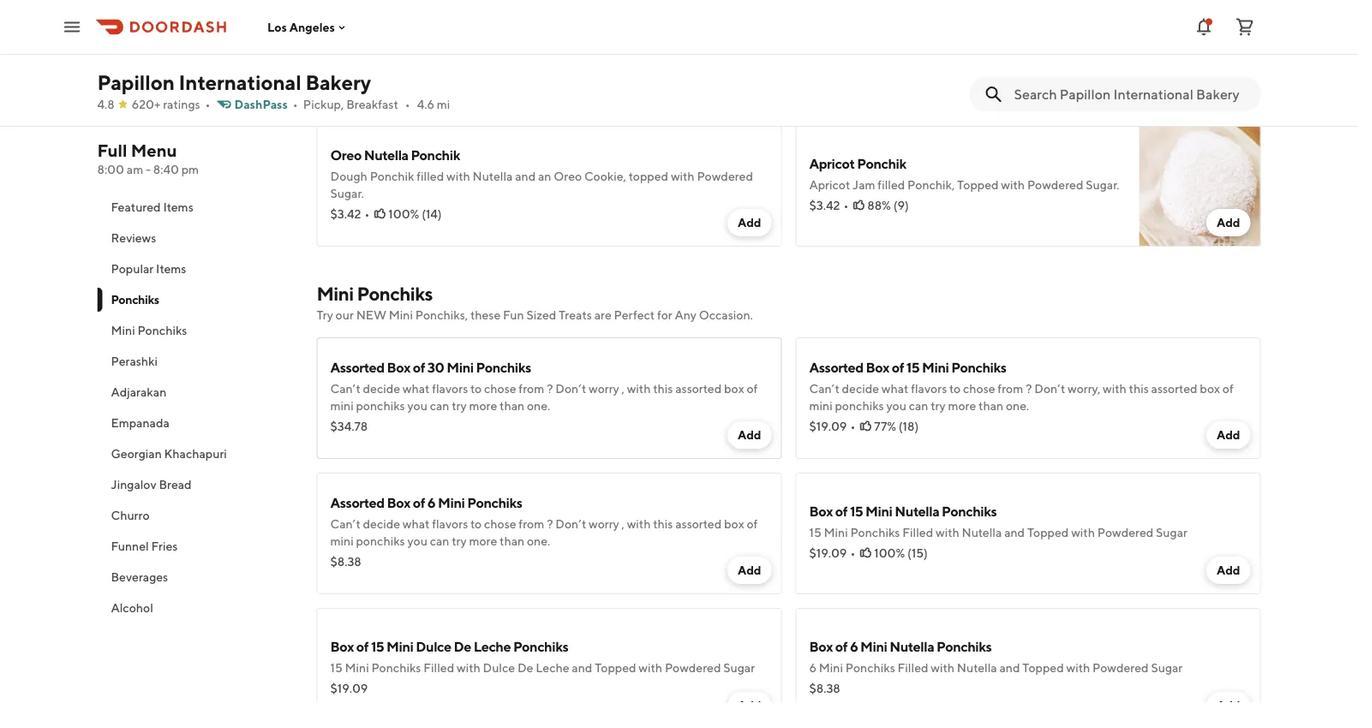 Task type: vqa. For each thing, say whether or not it's contained in the screenshot.
Jingalov Bread
yes



Task type: describe. For each thing, give the bounding box(es) containing it.
box for assorted box of 30 mini ponchiks
[[724, 382, 745, 396]]

topped inside box of 15 mini nutella ponchiks 15 mini ponchiks filled with nutella and topped with powdered sugar
[[1028, 526, 1069, 540]]

new
[[356, 308, 387, 322]]

1 vertical spatial de
[[518, 661, 534, 676]]

assorted box of 6 mini ponchiks can't decide what flavors to chose from ? don't worry , with this assorted box of mini ponchiks you can try more than one. $8.38 add
[[331, 495, 762, 578]]

of inside box of 15 mini nutella ponchiks 15 mini ponchiks filled with nutella and topped with powdered sugar
[[836, 504, 848, 520]]

raspberry ponchik image
[[1140, 0, 1262, 111]]

featured items button
[[97, 192, 296, 223]]

cookie,
[[585, 169, 627, 183]]

$19.09 • for box
[[810, 547, 856, 561]]

sized
[[527, 308, 557, 322]]

assorted for 6
[[331, 495, 385, 511]]

ponchik inside apricot ponchik apricot jam filled ponchik, topped with powdered sugar.
[[858, 156, 907, 172]]

15 inside assorted box of 15 mini ponchiks can't decide what flavors to chose from ? don't worry, with this assorted box of mini ponchiks you can try more than one.
[[907, 360, 920, 376]]

these
[[471, 308, 501, 322]]

jam inside raspberry jam filled ponchik topped with powdered sugar.
[[868, 34, 891, 48]]

with inside assorted box of 15 mini ponchiks can't decide what flavors to chose from ? don't worry, with this assorted box of mini ponchiks you can try more than one.
[[1103, 382, 1127, 396]]

powdered inside apricot ponchik apricot jam filled ponchik, topped with powdered sugar.
[[1028, 178, 1084, 192]]

you for assorted box of 6 mini ponchiks
[[408, 535, 428, 549]]

los
[[267, 20, 287, 34]]

add inside "assorted box of 6 mini ponchiks can't decide what flavors to chose from ? don't worry , with this assorted box of mini ponchiks you can try more than one. $8.38 add"
[[738, 564, 762, 578]]

this for assorted box of 6 mini ponchiks
[[654, 517, 673, 532]]

1 apricot from the top
[[810, 156, 855, 172]]

khachapuri
[[164, 447, 227, 461]]

filled inside box of 15 mini dulce de leche ponchiks 15 mini ponchiks filled with dulce de leche and topped with powdered sugar $19.09
[[424, 661, 455, 676]]

can for assorted box of 30 mini ponchiks
[[430, 399, 450, 413]]

any
[[675, 308, 697, 322]]

can inside assorted box of 15 mini ponchiks can't decide what flavors to chose from ? don't worry, with this assorted box of mini ponchiks you can try more than one.
[[909, 399, 929, 413]]

don't for 15
[[1035, 382, 1066, 396]]

apricot ponchik apricot jam filled ponchik, topped with powdered sugar.
[[810, 156, 1120, 192]]

decide for 15
[[842, 382, 880, 396]]

of inside box of 15 mini dulce de leche ponchiks 15 mini ponchiks filled with dulce de leche and topped with powdered sugar $19.09
[[356, 639, 369, 655]]

raspberry
[[810, 34, 865, 48]]

perashki button
[[97, 346, 296, 377]]

and inside "box of 6 mini nutella ponchiks 6 mini ponchiks filled with nutella and topped with powdered sugar $8.38"
[[1000, 661, 1021, 676]]

box inside "box of 6 mini nutella ponchiks 6 mini ponchiks filled with nutella and topped with powdered sugar $8.38"
[[810, 639, 833, 655]]

77% (18)
[[875, 420, 919, 434]]

more for assorted box of 6 mini ponchiks
[[469, 535, 498, 549]]

what for 15
[[882, 382, 909, 396]]

can't for 6
[[331, 517, 361, 532]]

flavors for 6
[[432, 517, 468, 532]]

topped inside "oreo ponchik oreo cookie inside dough ponchik topped with powdered sugar."
[[524, 34, 563, 48]]

to for 6
[[471, 517, 482, 532]]

pickup,
[[303, 97, 344, 111]]

• left 4.6
[[405, 97, 410, 111]]

decide for 30
[[363, 382, 400, 396]]

papillon
[[97, 70, 175, 94]]

what for 6
[[403, 517, 430, 532]]

perashki
[[111, 355, 158, 369]]

topped inside "box of 6 mini nutella ponchiks 6 mini ponchiks filled with nutella and topped with powdered sugar $8.38"
[[1023, 661, 1065, 676]]

sugar. inside "oreo ponchik oreo cookie inside dough ponchik topped with powdered sugar."
[[389, 51, 423, 65]]

assorted inside assorted box of 15 mini ponchiks can't decide what flavors to chose from ? don't worry, with this assorted box of mini ponchiks you can try more than one.
[[1152, 382, 1198, 396]]

• left 88%
[[844, 198, 849, 213]]

can't for 15
[[810, 382, 840, 396]]

$19.09 for assorted
[[810, 420, 847, 434]]

decide for 6
[[363, 517, 400, 532]]

alcohol
[[111, 601, 153, 616]]

am
[[127, 162, 143, 177]]

box inside box of 15 mini dulce de leche ponchiks 15 mini ponchiks filled with dulce de leche and topped with powdered sugar $19.09
[[331, 639, 354, 655]]

0 items, open order cart image
[[1235, 17, 1256, 37]]

beverages button
[[97, 562, 296, 593]]

$8.38 inside "assorted box of 6 mini ponchiks can't decide what flavors to chose from ? don't worry , with this assorted box of mini ponchiks you can try more than one. $8.38 add"
[[331, 555, 362, 569]]

fun
[[503, 308, 524, 322]]

mini for assorted box of 6 mini ponchiks
[[331, 535, 354, 549]]

mini ponchiks
[[111, 324, 187, 338]]

and inside box of 15 mini nutella ponchiks 15 mini ponchiks filled with nutella and topped with powdered sugar
[[1005, 526, 1026, 540]]

are
[[595, 308, 612, 322]]

featured items
[[111, 200, 194, 214]]

chose for 30
[[484, 382, 517, 396]]

beverages
[[111, 571, 168, 585]]

churro
[[111, 509, 150, 523]]

8:40
[[153, 162, 179, 177]]

box inside assorted box of 15 mini ponchiks can't decide what flavors to chose from ? don't worry, with this assorted box of mini ponchiks you can try more than one.
[[1201, 382, 1221, 396]]

from for 15
[[998, 382, 1024, 396]]

ponchiks,
[[416, 308, 468, 322]]

perfect
[[614, 308, 655, 322]]

dough inside "oreo ponchik oreo cookie inside dough ponchik topped with powdered sugar."
[[437, 34, 474, 48]]

mini for assorted box of 30 mini ponchiks
[[331, 399, 354, 413]]

powdered inside box of 15 mini nutella ponchiks 15 mini ponchiks filled with nutella and topped with powdered sugar
[[1098, 526, 1154, 540]]

filled for box of 6 mini nutella ponchiks
[[898, 661, 929, 676]]

Item Search search field
[[1015, 85, 1248, 104]]

adjarakan button
[[97, 377, 296, 408]]

breakfast
[[346, 97, 398, 111]]

adjarakan
[[111, 385, 167, 400]]

4.6
[[417, 97, 435, 111]]

add inside "assorted box of 30 mini ponchiks can't decide what flavors to chose from ? don't worry , with this assorted box of mini ponchiks you can try more than one. $34.78 add"
[[738, 428, 762, 442]]

box of 15 mini nutella ponchiks 15 mini ponchiks filled with nutella and topped with powdered sugar
[[810, 504, 1188, 540]]

• right ratings in the top left of the page
[[205, 97, 210, 111]]

add button for box of 15 mini nutella ponchiks
[[1207, 557, 1251, 585]]

try inside assorted box of 15 mini ponchiks can't decide what flavors to chose from ? don't worry, with this assorted box of mini ponchiks you can try more than one.
[[931, 399, 946, 413]]

$8.38 inside "box of 6 mini nutella ponchiks 6 mini ponchiks filled with nutella and topped with powdered sugar $8.38"
[[810, 682, 841, 696]]

box of 15 mini dulce de leche ponchiks 15 mini ponchiks filled with dulce de leche and topped with powdered sugar $19.09
[[331, 639, 755, 696]]

8:00
[[97, 162, 124, 177]]

jam inside apricot ponchik apricot jam filled ponchik, topped with powdered sugar.
[[853, 178, 876, 192]]

funnel
[[111, 540, 149, 554]]

mini ponchiks try our new mini ponchiks, these fun sized treats are perfect for any occasion.
[[317, 283, 753, 322]]

dashpass •
[[234, 97, 298, 111]]

this for assorted box of 30 mini ponchiks
[[654, 382, 673, 396]]

worry for assorted box of 30 mini ponchiks
[[589, 382, 620, 396]]

filled inside oreo nutella ponchik dough ponchik filled with nutella and an oreo cookie, topped with powdered sugar.
[[417, 169, 444, 183]]

sugar. inside raspberry jam filled ponchik topped with powdered sugar.
[[810, 51, 843, 65]]

box for assorted box of 6 mini ponchiks
[[724, 517, 745, 532]]

assorted for assorted box of 30 mini ponchiks
[[676, 382, 722, 396]]

georgian khachapuri button
[[97, 439, 296, 470]]

than for assorted box of 30 mini ponchiks
[[500, 399, 525, 413]]

powdered inside "oreo ponchik oreo cookie inside dough ponchik topped with powdered sugar."
[[331, 51, 387, 65]]

oreo down pickup,
[[331, 147, 362, 163]]

ratings
[[163, 97, 200, 111]]

with inside "oreo ponchik oreo cookie inside dough ponchik topped with powdered sugar."
[[566, 34, 590, 48]]

try for assorted box of 30 mini ponchiks
[[452, 399, 467, 413]]

chose for 6
[[484, 517, 517, 532]]

what for 30
[[403, 382, 430, 396]]

you inside assorted box of 15 mini ponchiks can't decide what flavors to chose from ? don't worry, with this assorted box of mini ponchiks you can try more than one.
[[887, 399, 907, 413]]

and inside box of 15 mini dulce de leche ponchiks 15 mini ponchiks filled with dulce de leche and topped with powdered sugar $19.09
[[572, 661, 593, 676]]

bread
[[159, 478, 192, 492]]

full
[[97, 141, 127, 161]]

oreo nutella ponchik dough ponchik filled with nutella and an oreo cookie, topped with powdered sugar.
[[331, 147, 754, 201]]

ponchik inside raspberry jam filled ponchik topped with powdered sugar.
[[923, 34, 967, 48]]

$3.42 up pickup,
[[331, 72, 361, 86]]

sugar inside box of 15 mini dulce de leche ponchiks 15 mini ponchiks filled with dulce de leche and topped with powdered sugar $19.09
[[724, 661, 755, 676]]

? for 30
[[547, 382, 553, 396]]

apricot ponchik image
[[1140, 125, 1262, 247]]

this inside assorted box of 15 mini ponchiks can't decide what flavors to chose from ? don't worry, with this assorted box of mini ponchiks you can try more than one.
[[1130, 382, 1150, 396]]

box of 6 mini nutella ponchiks 6 mini ponchiks filled with nutella and topped with powdered sugar $8.38
[[810, 639, 1183, 696]]

one. inside assorted box of 15 mini ponchiks can't decide what flavors to chose from ? don't worry, with this assorted box of mini ponchiks you can try more than one.
[[1006, 399, 1030, 413]]

worry for assorted box of 6 mini ponchiks
[[589, 517, 620, 532]]

funnel fries
[[111, 540, 178, 554]]

international
[[179, 70, 302, 94]]

powdered inside "box of 6 mini nutella ponchiks 6 mini ponchiks filled with nutella and topped with powdered sugar $8.38"
[[1093, 661, 1149, 676]]

with inside "assorted box of 30 mini ponchiks can't decide what flavors to chose from ? don't worry , with this assorted box of mini ponchiks you can try more than one. $34.78 add"
[[627, 382, 651, 396]]

from for 6
[[519, 517, 545, 532]]

worry,
[[1068, 382, 1101, 396]]

topped inside apricot ponchik apricot jam filled ponchik, topped with powdered sugar.
[[958, 178, 999, 192]]

empanada button
[[97, 408, 296, 439]]

0 horizontal spatial dulce
[[416, 639, 452, 655]]

jingalov bread
[[111, 478, 192, 492]]

100% (15)
[[875, 547, 928, 561]]

dashpass
[[234, 97, 288, 111]]

77%
[[875, 420, 897, 434]]

4.8
[[97, 97, 115, 111]]

100% for nutella
[[875, 547, 906, 561]]

oreo ponchik image
[[661, 0, 782, 111]]

88% (9)
[[868, 198, 909, 213]]

popular items button
[[97, 254, 296, 285]]

ponchik,
[[908, 178, 955, 192]]

funnel fries button
[[97, 532, 296, 562]]

raspberry jam filled ponchik topped with powdered sugar.
[[810, 34, 1094, 65]]

more for assorted box of 30 mini ponchiks
[[469, 399, 498, 413]]

one. for assorted box of 6 mini ponchiks
[[527, 535, 551, 549]]

churro button
[[97, 501, 296, 532]]

assorted box of 30 mini ponchiks can't decide what flavors to chose from ? don't worry , with this assorted box of mini ponchiks you can try more than one. $34.78 add
[[331, 360, 762, 442]]

(18)
[[899, 420, 919, 434]]

mini inside "assorted box of 30 mini ponchiks can't decide what flavors to chose from ? don't worry , with this assorted box of mini ponchiks you can try more than one. $34.78 add"
[[447, 360, 474, 376]]

2 apricot from the top
[[810, 178, 851, 192]]

sugar. inside oreo nutella ponchik dough ponchik filled with nutella and an oreo cookie, topped with powdered sugar.
[[331, 186, 364, 201]]

bakery
[[306, 70, 371, 94]]

jingalov bread button
[[97, 470, 296, 501]]

try
[[317, 308, 333, 322]]

$3.42 for oreo nutella ponchik
[[331, 207, 361, 221]]

620+ ratings •
[[132, 97, 210, 111]]

ponchiks inside mini ponchiks try our new mini ponchiks, these fun sized treats are perfect for any occasion.
[[357, 283, 433, 305]]

popular items
[[111, 262, 186, 276]]

assorted for assorted box of 6 mini ponchiks
[[676, 517, 722, 532]]

to for 15
[[950, 382, 961, 396]]

mini inside "assorted box of 6 mini ponchiks can't decide what flavors to chose from ? don't worry , with this assorted box of mini ponchiks you can try more than one. $8.38 add"
[[438, 495, 465, 511]]

from for 30
[[519, 382, 545, 396]]

add button for assorted box of 30 mini ponchiks
[[728, 422, 772, 449]]

box inside assorted box of 15 mini ponchiks can't decide what flavors to chose from ? don't worry, with this assorted box of mini ponchiks you can try more than one.
[[866, 360, 890, 376]]

sugar for box of 6 mini nutella ponchiks
[[1152, 661, 1183, 676]]

assorted for 30
[[331, 360, 385, 376]]



Task type: locate. For each thing, give the bounding box(es) containing it.
can't for 30
[[331, 382, 361, 396]]

filled up (14)
[[417, 169, 444, 183]]

than inside "assorted box of 6 mini ponchiks can't decide what flavors to chose from ? don't worry , with this assorted box of mini ponchiks you can try more than one. $8.38 add"
[[500, 535, 525, 549]]

• left 100% (14) on the left
[[365, 207, 370, 221]]

pm
[[182, 162, 199, 177]]

flavors inside "assorted box of 30 mini ponchiks can't decide what flavors to chose from ? don't worry , with this assorted box of mini ponchiks you can try more than one. $34.78 add"
[[432, 382, 468, 396]]

100% for ponchik
[[389, 207, 420, 221]]

sugar
[[1157, 526, 1188, 540], [724, 661, 755, 676], [1152, 661, 1183, 676]]

0 vertical spatial worry
[[589, 382, 620, 396]]

filled for box of 15 mini nutella ponchiks
[[903, 526, 934, 540]]

oreo right an
[[554, 169, 582, 183]]

$19.09 inside box of 15 mini dulce de leche ponchiks 15 mini ponchiks filled with dulce de leche and topped with powdered sugar $19.09
[[331, 682, 368, 696]]

box inside "assorted box of 30 mini ponchiks can't decide what flavors to chose from ? don't worry , with this assorted box of mini ponchiks you can try more than one. $34.78 add"
[[387, 360, 411, 376]]

and inside oreo nutella ponchik dough ponchik filled with nutella and an oreo cookie, topped with powdered sugar.
[[515, 169, 536, 183]]

1 horizontal spatial 100%
[[875, 547, 906, 561]]

jam
[[868, 34, 891, 48], [853, 178, 876, 192]]

to inside "assorted box of 30 mini ponchiks can't decide what flavors to chose from ? don't worry , with this assorted box of mini ponchiks you can try more than one. $34.78 add"
[[471, 382, 482, 396]]

try inside "assorted box of 30 mini ponchiks can't decide what flavors to chose from ? don't worry , with this assorted box of mini ponchiks you can try more than one. $34.78 add"
[[452, 399, 467, 413]]

-
[[146, 162, 151, 177]]

reviews button
[[97, 223, 296, 254]]

1 horizontal spatial $8.38
[[810, 682, 841, 696]]

open menu image
[[62, 17, 82, 37]]

notification bell image
[[1194, 17, 1215, 37]]

1 vertical spatial $8.38
[[810, 682, 841, 696]]

flavors inside "assorted box of 6 mini ponchiks can't decide what flavors to chose from ? don't worry , with this assorted box of mini ponchiks you can try more than one. $8.38 add"
[[432, 517, 468, 532]]

0 horizontal spatial dough
[[331, 169, 368, 183]]

0 vertical spatial $19.09
[[810, 420, 847, 434]]

with inside raspberry jam filled ponchik topped with powdered sugar.
[[1012, 34, 1036, 48]]

0 vertical spatial $8.38
[[331, 555, 362, 569]]

• left 77% on the right bottom
[[851, 420, 856, 434]]

•
[[365, 72, 370, 86], [205, 97, 210, 111], [293, 97, 298, 111], [405, 97, 410, 111], [844, 198, 849, 213], [365, 207, 370, 221], [851, 420, 856, 434], [851, 547, 856, 561]]

topped inside raspberry jam filled ponchik topped with powdered sugar.
[[970, 34, 1009, 48]]

assorted for 15
[[810, 360, 864, 376]]

? for 15
[[1026, 382, 1033, 396]]

mini
[[317, 283, 354, 305], [389, 308, 413, 322], [111, 324, 135, 338], [447, 360, 474, 376], [923, 360, 950, 376], [438, 495, 465, 511], [866, 504, 893, 520], [824, 526, 848, 540], [387, 639, 414, 655], [861, 639, 888, 655], [345, 661, 369, 676], [819, 661, 844, 676]]

mini
[[331, 399, 354, 413], [810, 399, 833, 413], [331, 535, 354, 549]]

$19.09 • left "100% (15)"
[[810, 547, 856, 561]]

this inside "assorted box of 30 mini ponchiks can't decide what flavors to chose from ? don't worry , with this assorted box of mini ponchiks you can try more than one. $34.78 add"
[[654, 382, 673, 396]]

$3.42 left 88%
[[810, 198, 841, 213]]

0 horizontal spatial 100%
[[389, 207, 420, 221]]

an
[[538, 169, 552, 183]]

$3.42
[[331, 72, 361, 86], [810, 198, 841, 213], [331, 207, 361, 221]]

filled inside box of 15 mini nutella ponchiks 15 mini ponchiks filled with nutella and topped with powdered sugar
[[903, 526, 934, 540]]

1 vertical spatial worry
[[589, 517, 620, 532]]

1 vertical spatial 100%
[[875, 547, 906, 561]]

ponchiks inside "assorted box of 6 mini ponchiks can't decide what flavors to chose from ? don't worry , with this assorted box of mini ponchiks you can try more than one. $8.38 add"
[[467, 495, 523, 511]]

fries
[[151, 540, 178, 554]]

0 vertical spatial dough
[[437, 34, 474, 48]]

ponchiks for assorted box of 6 mini ponchiks
[[356, 535, 405, 549]]

los angeles
[[267, 20, 335, 34]]

can't inside "assorted box of 30 mini ponchiks can't decide what flavors to chose from ? don't worry , with this assorted box of mini ponchiks you can try more than one. $34.78 add"
[[331, 382, 361, 396]]

? inside assorted box of 15 mini ponchiks can't decide what flavors to chose from ? don't worry, with this assorted box of mini ponchiks you can try more than one.
[[1026, 382, 1033, 396]]

with inside apricot ponchik apricot jam filled ponchik, topped with powdered sugar.
[[1002, 178, 1025, 192]]

1 vertical spatial apricot
[[810, 178, 851, 192]]

2 horizontal spatial topped
[[970, 34, 1009, 48]]

topped
[[958, 178, 999, 192], [1028, 526, 1069, 540], [595, 661, 637, 676], [1023, 661, 1065, 676]]

0 vertical spatial $19.09 •
[[810, 420, 856, 434]]

88%
[[868, 198, 892, 213]]

0 vertical spatial ,
[[622, 382, 625, 396]]

1 vertical spatial jam
[[853, 178, 876, 192]]

$3.42 • up breakfast
[[331, 72, 370, 86]]

items inside featured items button
[[163, 200, 194, 214]]

chose inside "assorted box of 30 mini ponchiks can't decide what flavors to chose from ? don't worry , with this assorted box of mini ponchiks you can try more than one. $34.78 add"
[[484, 382, 517, 396]]

mini ponchiks button
[[97, 316, 296, 346]]

from inside assorted box of 15 mini ponchiks can't decide what flavors to chose from ? don't worry, with this assorted box of mini ponchiks you can try more than one.
[[998, 382, 1024, 396]]

angeles
[[290, 20, 335, 34]]

assorted inside "assorted box of 30 mini ponchiks can't decide what flavors to chose from ? don't worry , with this assorted box of mini ponchiks you can try more than one. $34.78 add"
[[676, 382, 722, 396]]

add
[[1217, 80, 1241, 94], [738, 216, 762, 230], [1217, 216, 1241, 230], [738, 428, 762, 442], [1217, 428, 1241, 442], [738, 564, 762, 578], [1217, 564, 1241, 578]]

2 worry from the top
[[589, 517, 620, 532]]

worry
[[589, 382, 620, 396], [589, 517, 620, 532]]

to for 30
[[471, 382, 482, 396]]

1 horizontal spatial dulce
[[483, 661, 515, 676]]

0 vertical spatial de
[[454, 639, 471, 655]]

oreo up cookie
[[331, 12, 362, 28]]

620+
[[132, 97, 161, 111]]

• left pickup,
[[293, 97, 298, 111]]

$19.09 • left 77% on the right bottom
[[810, 420, 856, 434]]

$3.42 • for oreo nutella ponchik
[[331, 207, 370, 221]]

flavors for 30
[[432, 382, 468, 396]]

more inside assorted box of 15 mini ponchiks can't decide what flavors to chose from ? don't worry, with this assorted box of mini ponchiks you can try more than one.
[[949, 399, 977, 413]]

(14)
[[422, 207, 442, 221]]

with inside "assorted box of 6 mini ponchiks can't decide what flavors to chose from ? don't worry , with this assorted box of mini ponchiks you can try more than one. $8.38 add"
[[627, 517, 651, 532]]

6 inside "assorted box of 6 mini ponchiks can't decide what flavors to chose from ? don't worry , with this assorted box of mini ponchiks you can try more than one. $8.38 add"
[[428, 495, 436, 511]]

items for featured items
[[163, 200, 194, 214]]

ponchiks inside "assorted box of 6 mini ponchiks can't decide what flavors to chose from ? don't worry , with this assorted box of mini ponchiks you can try more than one. $8.38 add"
[[356, 535, 405, 549]]

flavors inside assorted box of 15 mini ponchiks can't decide what flavors to chose from ? don't worry, with this assorted box of mini ponchiks you can try more than one.
[[912, 382, 948, 396]]

one. inside "assorted box of 6 mini ponchiks can't decide what flavors to chose from ? don't worry , with this assorted box of mini ponchiks you can try more than one. $8.38 add"
[[527, 535, 551, 549]]

0 horizontal spatial $8.38
[[331, 555, 362, 569]]

powdered inside box of 15 mini dulce de leche ponchiks 15 mini ponchiks filled with dulce de leche and topped with powdered sugar $19.09
[[665, 661, 721, 676]]

chose inside "assorted box of 6 mini ponchiks can't decide what flavors to chose from ? don't worry , with this assorted box of mini ponchiks you can try more than one. $8.38 add"
[[484, 517, 517, 532]]

inside
[[403, 34, 435, 48]]

ponchiks inside "assorted box of 30 mini ponchiks can't decide what flavors to chose from ? don't worry , with this assorted box of mini ponchiks you can try more than one. $34.78 add"
[[476, 360, 531, 376]]

1 , from the top
[[622, 382, 625, 396]]

? inside "assorted box of 30 mini ponchiks can't decide what flavors to chose from ? don't worry , with this assorted box of mini ponchiks you can try more than one. $34.78 add"
[[547, 382, 553, 396]]

oreo
[[331, 12, 362, 28], [331, 34, 359, 48], [331, 147, 362, 163], [554, 169, 582, 183]]

2 vertical spatial $19.09
[[331, 682, 368, 696]]

dough inside oreo nutella ponchik dough ponchik filled with nutella and an oreo cookie, topped with powdered sugar.
[[331, 169, 368, 183]]

mini inside assorted box of 15 mini ponchiks can't decide what flavors to chose from ? don't worry, with this assorted box of mini ponchiks you can try more than one.
[[923, 360, 950, 376]]

don't for 6
[[556, 517, 587, 532]]

filled inside raspberry jam filled ponchik topped with powdered sugar.
[[893, 34, 920, 48]]

popular
[[111, 262, 154, 276]]

full menu 8:00 am - 8:40 pm
[[97, 141, 199, 177]]

0 horizontal spatial leche
[[474, 639, 511, 655]]

georgian
[[111, 447, 162, 461]]

dough down breakfast
[[331, 169, 368, 183]]

can't
[[331, 382, 361, 396], [810, 382, 840, 396], [331, 517, 361, 532]]

empanada
[[111, 416, 170, 430]]

jam up 88%
[[853, 178, 876, 192]]

sugar inside "box of 6 mini nutella ponchiks 6 mini ponchiks filled with nutella and topped with powdered sugar $8.38"
[[1152, 661, 1183, 676]]

1 vertical spatial ,
[[622, 517, 625, 532]]

what inside assorted box of 15 mini ponchiks can't decide what flavors to chose from ? don't worry, with this assorted box of mini ponchiks you can try more than one.
[[882, 382, 909, 396]]

items inside popular items button
[[156, 262, 186, 276]]

of inside "box of 6 mini nutella ponchiks 6 mini ponchiks filled with nutella and topped with powdered sugar $8.38"
[[836, 639, 848, 655]]

jam right the raspberry
[[868, 34, 891, 48]]

$8.38
[[331, 555, 362, 569], [810, 682, 841, 696]]

1 vertical spatial dough
[[331, 169, 368, 183]]

6
[[428, 495, 436, 511], [850, 639, 858, 655], [810, 661, 817, 676]]

add button for assorted box of 6 mini ponchiks
[[728, 557, 772, 585]]

from inside "assorted box of 6 mini ponchiks can't decide what flavors to chose from ? don't worry , with this assorted box of mini ponchiks you can try more than one. $8.38 add"
[[519, 517, 545, 532]]

30
[[428, 360, 445, 376]]

0 vertical spatial dulce
[[416, 639, 452, 655]]

1 horizontal spatial dough
[[437, 34, 474, 48]]

0 horizontal spatial 6
[[428, 495, 436, 511]]

1 vertical spatial 6
[[850, 639, 858, 655]]

1 horizontal spatial topped
[[629, 169, 669, 183]]

assorted
[[676, 382, 722, 396], [1152, 382, 1198, 396], [676, 517, 722, 532]]

? for 6
[[547, 517, 553, 532]]

don't for 30
[[556, 382, 587, 396]]

can for assorted box of 6 mini ponchiks
[[430, 535, 450, 549]]

mini inside button
[[111, 324, 135, 338]]

sugar for box of 15 mini nutella ponchiks
[[1157, 526, 1188, 540]]

for
[[657, 308, 673, 322]]

0 vertical spatial 100%
[[389, 207, 420, 221]]

filled right the raspberry
[[893, 34, 920, 48]]

100% left (15)
[[875, 547, 906, 561]]

occasion.
[[699, 308, 753, 322]]

reviews
[[111, 231, 156, 245]]

decide inside "assorted box of 30 mini ponchiks can't decide what flavors to chose from ? don't worry , with this assorted box of mini ponchiks you can try more than one. $34.78 add"
[[363, 382, 400, 396]]

items
[[163, 200, 194, 214], [156, 262, 186, 276]]

assorted inside "assorted box of 6 mini ponchiks can't decide what flavors to chose from ? don't worry , with this assorted box of mini ponchiks you can try more than one. $8.38 add"
[[331, 495, 385, 511]]

powdered inside raspberry jam filled ponchik topped with powdered sugar.
[[1038, 34, 1094, 48]]

alcohol button
[[97, 593, 296, 624]]

1 horizontal spatial 6
[[810, 661, 817, 676]]

don't inside "assorted box of 6 mini ponchiks can't decide what flavors to chose from ? don't worry , with this assorted box of mini ponchiks you can try more than one. $8.38 add"
[[556, 517, 587, 532]]

$3.42 for apricot ponchik
[[810, 198, 841, 213]]

try inside "assorted box of 6 mini ponchiks can't decide what flavors to chose from ? don't worry , with this assorted box of mini ponchiks you can try more than one. $8.38 add"
[[452, 535, 467, 549]]

1 vertical spatial items
[[156, 262, 186, 276]]

1 worry from the top
[[589, 382, 620, 396]]

2 , from the top
[[622, 517, 625, 532]]

can't inside assorted box of 15 mini ponchiks can't decide what flavors to chose from ? don't worry, with this assorted box of mini ponchiks you can try more than one.
[[810, 382, 840, 396]]

decide inside "assorted box of 6 mini ponchiks can't decide what flavors to chose from ? don't worry , with this assorted box of mini ponchiks you can try more than one. $8.38 add"
[[363, 517, 400, 532]]

powdered
[[1038, 34, 1094, 48], [331, 51, 387, 65], [697, 169, 754, 183], [1028, 178, 1084, 192], [1098, 526, 1154, 540], [665, 661, 721, 676], [1093, 661, 1149, 676]]

$3.42 •
[[331, 72, 370, 86], [810, 198, 849, 213], [331, 207, 370, 221]]

don't
[[556, 382, 587, 396], [1035, 382, 1066, 396], [556, 517, 587, 532]]

what inside "assorted box of 30 mini ponchiks can't decide what flavors to chose from ? don't worry , with this assorted box of mini ponchiks you can try more than one. $34.78 add"
[[403, 382, 430, 396]]

featured
[[111, 200, 161, 214]]

try for assorted box of 6 mini ponchiks
[[452, 535, 467, 549]]

, for assorted box of 6 mini ponchiks
[[622, 517, 625, 532]]

add button for oreo nutella ponchik
[[728, 209, 772, 237]]

0 vertical spatial jam
[[868, 34, 891, 48]]

ponchiks inside assorted box of 15 mini ponchiks can't decide what flavors to chose from ? don't worry, with this assorted box of mini ponchiks you can try more than one.
[[835, 399, 884, 413]]

jingalov
[[111, 478, 157, 492]]

sugar inside box of 15 mini nutella ponchiks 15 mini ponchiks filled with nutella and topped with powdered sugar
[[1157, 526, 1188, 540]]

?
[[547, 382, 553, 396], [1026, 382, 1033, 396], [547, 517, 553, 532]]

one. inside "assorted box of 30 mini ponchiks can't decide what flavors to chose from ? don't worry , with this assorted box of mini ponchiks you can try more than one. $34.78 add"
[[527, 399, 551, 413]]

2 vertical spatial 6
[[810, 661, 817, 676]]

,
[[622, 382, 625, 396], [622, 517, 625, 532]]

• left "100% (15)"
[[851, 547, 856, 561]]

oreo left cookie
[[331, 34, 359, 48]]

more inside "assorted box of 6 mini ponchiks can't decide what flavors to chose from ? don't worry , with this assorted box of mini ponchiks you can try more than one. $8.38 add"
[[469, 535, 498, 549]]

$3.42 left 100% (14) on the left
[[331, 207, 361, 221]]

0 vertical spatial items
[[163, 200, 194, 214]]

worry inside "assorted box of 30 mini ponchiks can't decide what flavors to chose from ? don't worry , with this assorted box of mini ponchiks you can try more than one. $34.78 add"
[[589, 382, 620, 396]]

cookie
[[361, 34, 400, 48]]

• up breakfast
[[365, 72, 370, 86]]

menu
[[131, 141, 177, 161]]

from inside "assorted box of 30 mini ponchiks can't decide what flavors to chose from ? don't worry , with this assorted box of mini ponchiks you can try more than one. $34.78 add"
[[519, 382, 545, 396]]

0 horizontal spatial de
[[454, 639, 471, 655]]

assorted box of 15 mini ponchiks can't decide what flavors to chose from ? don't worry, with this assorted box of mini ponchiks you can try more than one.
[[810, 360, 1234, 413]]

what inside "assorted box of 6 mini ponchiks can't decide what flavors to chose from ? don't worry , with this assorted box of mini ponchiks you can try more than one. $8.38 add"
[[403, 517, 430, 532]]

$19.09 for box
[[810, 547, 847, 561]]

dough right inside
[[437, 34, 474, 48]]

100% left (14)
[[389, 207, 420, 221]]

leche
[[474, 639, 511, 655], [536, 661, 570, 676]]

ponchiks for assorted box of 30 mini ponchiks
[[356, 399, 405, 413]]

than
[[500, 399, 525, 413], [979, 399, 1004, 413], [500, 535, 525, 549]]

sugar. inside apricot ponchik apricot jam filled ponchik, topped with powdered sugar.
[[1086, 178, 1120, 192]]

$3.42 • for apricot ponchik
[[810, 198, 849, 213]]

0 vertical spatial apricot
[[810, 156, 855, 172]]

topped inside oreo nutella ponchik dough ponchik filled with nutella and an oreo cookie, topped with powdered sugar.
[[629, 169, 669, 183]]

topped
[[524, 34, 563, 48], [970, 34, 1009, 48], [629, 169, 669, 183]]

chose for 15
[[964, 382, 996, 396]]

more inside "assorted box of 30 mini ponchiks can't decide what flavors to chose from ? don't worry , with this assorted box of mini ponchiks you can try more than one. $34.78 add"
[[469, 399, 498, 413]]

mini inside assorted box of 15 mini ponchiks can't decide what flavors to chose from ? don't worry, with this assorted box of mini ponchiks you can try more than one.
[[810, 399, 833, 413]]

don't inside "assorted box of 30 mini ponchiks can't decide what flavors to chose from ? don't worry , with this assorted box of mini ponchiks you can try more than one. $34.78 add"
[[556, 382, 587, 396]]

box inside "assorted box of 30 mini ponchiks can't decide what flavors to chose from ? don't worry , with this assorted box of mini ponchiks you can try more than one. $34.78 add"
[[724, 382, 745, 396]]

ponchiks inside button
[[138, 324, 187, 338]]

0 vertical spatial leche
[[474, 639, 511, 655]]

with
[[566, 34, 590, 48], [1012, 34, 1036, 48], [447, 169, 470, 183], [671, 169, 695, 183], [1002, 178, 1025, 192], [627, 382, 651, 396], [1103, 382, 1127, 396], [627, 517, 651, 532], [936, 526, 960, 540], [1072, 526, 1096, 540], [457, 661, 481, 676], [639, 661, 663, 676], [931, 661, 955, 676], [1067, 661, 1091, 676]]

$3.42 • left 88%
[[810, 198, 849, 213]]

pickup, breakfast • 4.6 mi
[[303, 97, 450, 111]]

can inside "assorted box of 6 mini ponchiks can't decide what flavors to chose from ? don't worry , with this assorted box of mini ponchiks you can try more than one. $8.38 add"
[[430, 535, 450, 549]]

1 vertical spatial $19.09 •
[[810, 547, 856, 561]]

one. for assorted box of 30 mini ponchiks
[[527, 399, 551, 413]]

you for assorted box of 30 mini ponchiks
[[408, 399, 428, 413]]

dough
[[437, 34, 474, 48], [331, 169, 368, 183]]

georgian khachapuri
[[111, 447, 227, 461]]

box inside "assorted box of 6 mini ponchiks can't decide what flavors to chose from ? don't worry , with this assorted box of mini ponchiks you can try more than one. $8.38 add"
[[387, 495, 411, 511]]

add button for assorted box of 15 mini ponchiks
[[1207, 422, 1251, 449]]

treats
[[559, 308, 592, 322]]

$34.78
[[331, 420, 368, 434]]

1 vertical spatial leche
[[536, 661, 570, 676]]

(15)
[[908, 547, 928, 561]]

mi
[[437, 97, 450, 111]]

than inside assorted box of 15 mini ponchiks can't decide what flavors to chose from ? don't worry, with this assorted box of mini ponchiks you can try more than one.
[[979, 399, 1004, 413]]

1 $19.09 • from the top
[[810, 420, 856, 434]]

mini inside "assorted box of 30 mini ponchiks can't decide what flavors to chose from ? don't worry , with this assorted box of mini ponchiks you can try more than one. $34.78 add"
[[331, 399, 354, 413]]

los angeles button
[[267, 20, 349, 34]]

items up the reviews button
[[163, 200, 194, 214]]

$3.42 • left 100% (14) on the left
[[331, 207, 370, 221]]

powdered inside oreo nutella ponchik dough ponchik filled with nutella and an oreo cookie, topped with powdered sugar.
[[697, 169, 754, 183]]

can't inside "assorted box of 6 mini ponchiks can't decide what flavors to chose from ? don't worry , with this assorted box of mini ponchiks you can try more than one. $8.38 add"
[[331, 517, 361, 532]]

to inside assorted box of 15 mini ponchiks can't decide what flavors to chose from ? don't worry, with this assorted box of mini ponchiks you can try more than one.
[[950, 382, 961, 396]]

0 vertical spatial 6
[[428, 495, 436, 511]]

oreo ponchik oreo cookie inside dough ponchik topped with powdered sugar.
[[331, 12, 590, 65]]

1 horizontal spatial de
[[518, 661, 534, 676]]

1 vertical spatial dulce
[[483, 661, 515, 676]]

1 horizontal spatial leche
[[536, 661, 570, 676]]

than inside "assorted box of 30 mini ponchiks can't decide what flavors to chose from ? don't worry , with this assorted box of mini ponchiks you can try more than one. $34.78 add"
[[500, 399, 525, 413]]

and
[[515, 169, 536, 183], [1005, 526, 1026, 540], [572, 661, 593, 676], [1000, 661, 1021, 676]]

items for popular items
[[156, 262, 186, 276]]

ponchiks inside assorted box of 15 mini ponchiks can't decide what flavors to chose from ? don't worry, with this assorted box of mini ponchiks you can try more than one.
[[952, 360, 1007, 376]]

filled up 88% (9)
[[878, 178, 906, 192]]

you inside "assorted box of 6 mini ponchiks can't decide what flavors to chose from ? don't worry , with this assorted box of mini ponchiks you can try more than one. $8.38 add"
[[408, 535, 428, 549]]

(9)
[[894, 198, 909, 213]]

100%
[[389, 207, 420, 221], [875, 547, 906, 561]]

box inside box of 15 mini nutella ponchiks 15 mini ponchiks filled with nutella and topped with powdered sugar
[[810, 504, 833, 520]]

box
[[387, 360, 411, 376], [866, 360, 890, 376], [387, 495, 411, 511], [810, 504, 833, 520], [331, 639, 354, 655], [810, 639, 833, 655]]

than for assorted box of 6 mini ponchiks
[[500, 535, 525, 549]]

filled inside apricot ponchik apricot jam filled ponchik, topped with powdered sugar.
[[878, 178, 906, 192]]

assorted inside assorted box of 15 mini ponchiks can't decide what flavors to chose from ? don't worry, with this assorted box of mini ponchiks you can try more than one.
[[810, 360, 864, 376]]

1 vertical spatial $19.09
[[810, 547, 847, 561]]

0 horizontal spatial topped
[[524, 34, 563, 48]]

papillon international bakery
[[97, 70, 371, 94]]

mini inside "assorted box of 6 mini ponchiks can't decide what flavors to chose from ? don't worry , with this assorted box of mini ponchiks you can try more than one. $8.38 add"
[[331, 535, 354, 549]]

topped inside box of 15 mini dulce de leche ponchiks 15 mini ponchiks filled with dulce de leche and topped with powdered sugar $19.09
[[595, 661, 637, 676]]

from
[[519, 382, 545, 396], [998, 382, 1024, 396], [519, 517, 545, 532]]

this inside "assorted box of 6 mini ponchiks can't decide what flavors to chose from ? don't worry , with this assorted box of mini ponchiks you can try more than one. $8.38 add"
[[654, 517, 673, 532]]

, for assorted box of 30 mini ponchiks
[[622, 382, 625, 396]]

flavors for 15
[[912, 382, 948, 396]]

$19.09 • for assorted
[[810, 420, 856, 434]]

you
[[408, 399, 428, 413], [887, 399, 907, 413], [408, 535, 428, 549]]

items right popular
[[156, 262, 186, 276]]

2 horizontal spatial 6
[[850, 639, 858, 655]]

2 $19.09 • from the top
[[810, 547, 856, 561]]

100% (14)
[[389, 207, 442, 221]]



